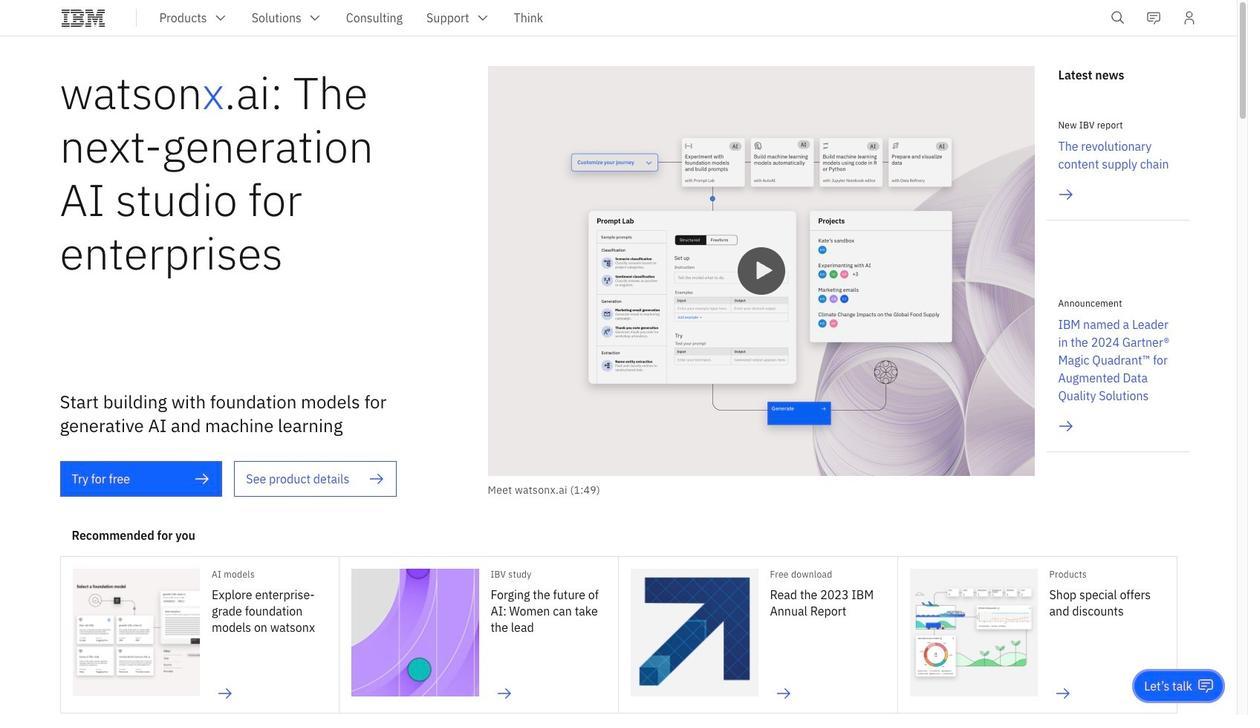 Task type: describe. For each thing, give the bounding box(es) containing it.
let's talk element
[[1145, 678, 1193, 695]]



Task type: vqa. For each thing, say whether or not it's contained in the screenshot.
Let's talk element
yes



